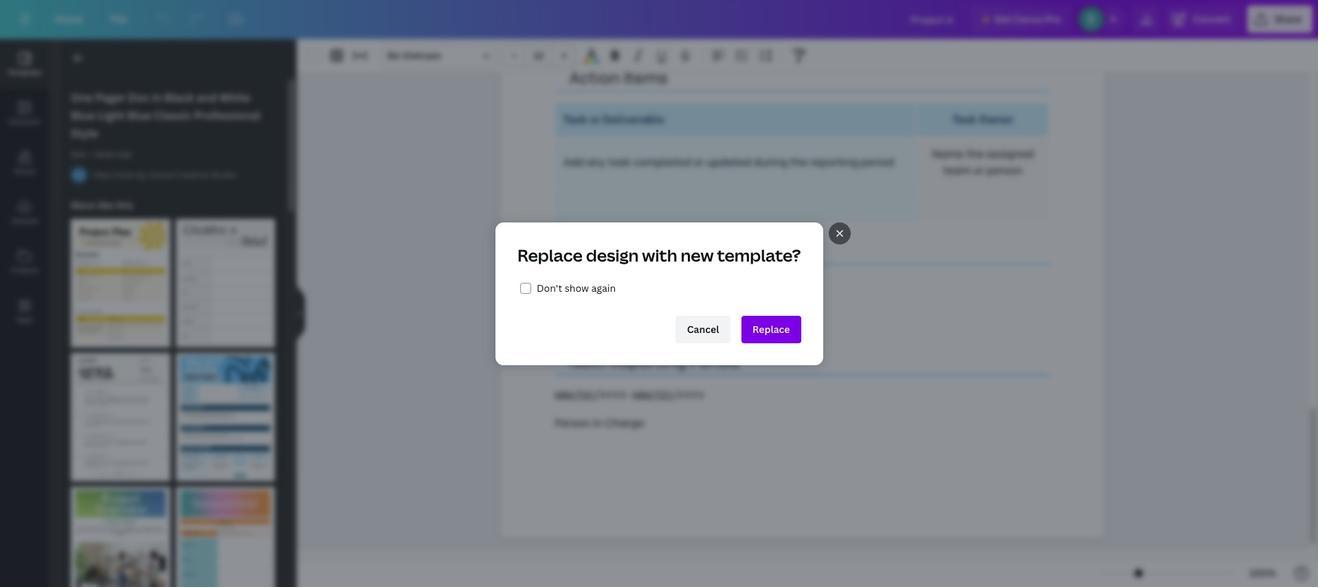 Task type: locate. For each thing, give the bounding box(es) containing it.
replace up don't
[[517, 244, 583, 266]]

research brief doc in orange teal pink soft pastels style image
[[176, 487, 275, 588]]

bullet
[[600, 291, 631, 307]]

needed
[[684, 291, 723, 307]]

one pager doc in black and white blue light blue classic professional style
[[71, 90, 260, 141]]

replace down concerns
[[752, 323, 790, 336]]

blue right light
[[127, 108, 151, 123]]

1 horizontal spatial replace
[[752, 323, 790, 336]]

add
[[577, 291, 598, 307]]

template?
[[717, 244, 801, 266]]

again
[[591, 281, 616, 294]]

1 vertical spatial in
[[593, 414, 602, 430]]

questions
[[680, 276, 732, 291]]

replace for replace design with new template?
[[517, 244, 583, 266]]

classic
[[154, 108, 192, 123]]

in
[[152, 90, 162, 105], [593, 414, 602, 430]]

elements button
[[0, 89, 49, 138]]

side panel tab list
[[0, 39, 49, 336]]

canva right by
[[148, 169, 173, 181]]

templates
[[7, 67, 42, 77]]

canva creative studio element
[[71, 167, 87, 184]]

Design title text field
[[900, 5, 966, 33]]

black
[[165, 90, 194, 105]]

0 horizontal spatial in
[[152, 90, 162, 105]]

unresolved
[[620, 276, 678, 291]]

0 vertical spatial canva
[[1014, 12, 1043, 25]]

get
[[995, 12, 1011, 25]]

None text field
[[500, 0, 1105, 539]]

this
[[116, 199, 134, 212]]

1 horizontal spatial blue
[[127, 108, 151, 123]]

replace for replace
[[752, 323, 790, 336]]

0 horizontal spatial blue
[[71, 108, 95, 123]]

list any unresolved questions or concerns add bullet points as needed
[[577, 276, 796, 307]]

get canva pro
[[995, 12, 1061, 25]]

doc up the canva creative studio element
[[71, 148, 87, 160]]

0 vertical spatial replace
[[517, 244, 583, 266]]

0 horizontal spatial doc
[[71, 148, 87, 160]]

any
[[598, 276, 617, 291]]

group
[[502, 45, 575, 67]]

doc
[[128, 90, 149, 105], [71, 148, 87, 160]]

1 horizontal spatial doc
[[128, 90, 149, 105]]

2 blue from the left
[[127, 108, 151, 123]]

1 horizontal spatial canva
[[1014, 12, 1043, 25]]

1 horizontal spatial in
[[593, 414, 602, 430]]

blue down one
[[71, 108, 95, 123]]

mm/dd/yyyy
[[633, 387, 705, 402]]

hide image
[[296, 280, 305, 346]]

1 vertical spatial replace
[[752, 323, 790, 336]]

0 horizontal spatial replace
[[517, 244, 583, 266]]

cancel button
[[675, 316, 730, 343]]

replace
[[517, 244, 583, 266], [752, 323, 790, 336]]

creative brief doc in black and white grey editorial style image
[[176, 219, 275, 348]]

mm/dd/yyyy-mm/dd/yyyy
[[555, 387, 705, 402]]

by
[[136, 169, 146, 181]]

new
[[681, 244, 714, 266]]

doc right pager
[[128, 90, 149, 105]]

1 vertical spatial canva
[[148, 169, 173, 181]]

doc inside one pager doc in black and white blue light blue classic professional style
[[128, 90, 149, 105]]

replace inside replace button
[[752, 323, 790, 336]]

style
[[71, 126, 98, 141]]

creative
[[175, 169, 208, 181]]

0 vertical spatial in
[[152, 90, 162, 105]]

blue
[[71, 108, 95, 123], [127, 108, 151, 123]]

1 vertical spatial doc
[[71, 148, 87, 160]]

show
[[565, 281, 589, 294]]

light
[[98, 108, 125, 123]]

in left 'black'
[[152, 90, 162, 105]]

don't show again
[[537, 281, 616, 294]]

canva left pro
[[1014, 12, 1043, 25]]

brand button
[[0, 138, 49, 188]]

more
[[114, 169, 134, 181]]

elements
[[9, 117, 40, 126]]

convert
[[1193, 12, 1231, 25]]

0 horizontal spatial canva
[[148, 169, 173, 181]]

uploads
[[11, 216, 39, 225]]

view more by canva creative studio
[[93, 169, 236, 181]]

as
[[669, 291, 681, 307]]

view
[[93, 169, 112, 181]]

convert button
[[1165, 5, 1242, 33]]

uploads button
[[0, 188, 49, 237]]

in right person
[[593, 414, 602, 430]]

0 vertical spatial doc
[[128, 90, 149, 105]]

canva
[[1014, 12, 1043, 25], [148, 169, 173, 181]]

apps
[[16, 315, 33, 324]]



Task type: describe. For each thing, give the bounding box(es) containing it.
list
[[577, 276, 595, 291]]

project overview doc in light green blue vibrant professional style image
[[71, 487, 170, 588]]

and
[[196, 90, 217, 105]]

brand
[[15, 166, 35, 176]]

in inside text field
[[593, 414, 602, 430]]

more like this
[[71, 199, 134, 212]]

more
[[71, 199, 95, 212]]

studio
[[210, 169, 236, 181]]

get canva pro button
[[971, 5, 1072, 33]]

auto size
[[95, 148, 131, 160]]

replace design with new template?
[[517, 244, 801, 266]]

person
[[555, 414, 590, 430]]

project plan professional doc in yellow black friendly corporate style image
[[71, 219, 170, 348]]

charge:
[[605, 414, 647, 430]]

pro
[[1045, 12, 1061, 25]]

canva inside view more by canva creative studio button
[[148, 169, 173, 181]]

white
[[219, 90, 250, 105]]

templates button
[[0, 39, 49, 89]]

person in charge:
[[555, 414, 649, 430]]

tv & film script professional doc in black and white agnostic style image
[[71, 353, 170, 482]]

professional
[[194, 108, 260, 123]]

projects button
[[0, 237, 49, 287]]

points
[[634, 291, 666, 307]]

with
[[642, 244, 677, 266]]

in inside one pager doc in black and white blue light blue classic professional style
[[152, 90, 162, 105]]

main menu bar
[[0, 0, 1318, 39]]

like
[[97, 199, 114, 212]]

none text field containing list any unresolved questions or concerns
[[500, 0, 1105, 539]]

cancel
[[687, 323, 719, 336]]

pager
[[95, 90, 125, 105]]

or
[[734, 276, 745, 291]]

size
[[116, 148, 131, 160]]

auto
[[95, 148, 114, 160]]

design
[[586, 244, 639, 266]]

one
[[71, 90, 93, 105]]

don't
[[537, 281, 562, 294]]

canva inside the "get canva pro" button
[[1014, 12, 1043, 25]]

view more by canva creative studio button
[[93, 168, 236, 182]]

concerns
[[747, 276, 796, 291]]

projects
[[11, 265, 38, 275]]

1 blue from the left
[[71, 108, 95, 123]]

mm/dd/yyyy-
[[555, 387, 633, 402]]

apps button
[[0, 287, 49, 336]]

replace button
[[741, 316, 801, 343]]

project status report professional doc in dark blue light blue playful abstract style image
[[176, 353, 275, 482]]

home link
[[44, 5, 94, 33]]

home
[[55, 12, 83, 25]]

canva creative studio image
[[71, 167, 87, 184]]



Task type: vqa. For each thing, say whether or not it's contained in the screenshot.
the top team
no



